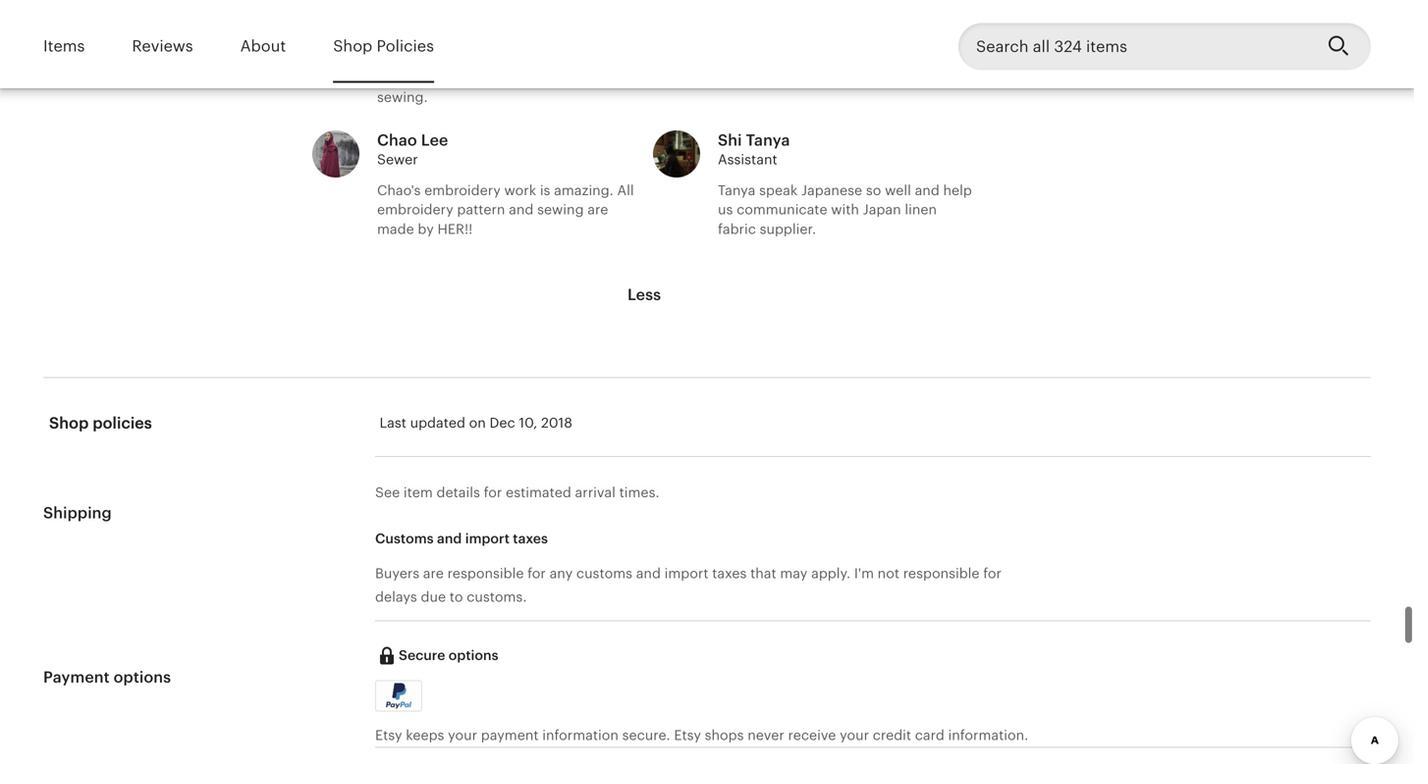 Task type: describe. For each thing, give the bounding box(es) containing it.
and down his
[[848, 70, 873, 86]]

highest
[[537, 51, 586, 67]]

to inside "buyers are responsible for any customs and import taxes that may apply. i'm not responsible for delays due to customs."
[[450, 590, 463, 605]]

tanya speak japanese so well and help us communicate with japan linen fabric supplier.
[[718, 183, 972, 237]]

any
[[550, 566, 573, 582]]

0 vertical spatial rather
[[377, 12, 417, 28]]

customs.
[[467, 590, 527, 605]]

tanya inside the tanya speak japanese so well and help us communicate with japan linen fabric supplier.
[[718, 183, 756, 198]]

2018
[[541, 415, 572, 431]]

she
[[482, 0, 507, 9]]

chao's
[[377, 183, 421, 198]]

leading
[[783, 0, 832, 9]]

1 horizontal spatial to
[[563, 32, 577, 47]]

tanya inside shi tanya assistant
[[746, 132, 790, 149]]

keeps
[[406, 728, 444, 744]]

her!!
[[437, 221, 473, 237]]

cutting.
[[718, 12, 769, 28]]

quality
[[586, 0, 630, 9]]

policies
[[377, 37, 434, 55]]

and up in
[[903, 0, 928, 9]]

chao
[[377, 132, 417, 149]]

shi
[[718, 132, 742, 149]]

shipping
[[43, 505, 112, 522]]

lee
[[421, 132, 448, 149]]

last
[[380, 415, 406, 431]]

background
[[825, 12, 905, 28]]

for inside our team leading of sewing and cutting. li has a background in dr fashion company. he worked there for more than 11 years, his cutting skill will even let a man look and feel feminine.
[[948, 32, 966, 47]]

item
[[404, 485, 433, 501]]

has
[[788, 12, 810, 28]]

and inside the tanya speak japanese so well and help us communicate with japan linen fabric supplier.
[[915, 183, 940, 198]]

work
[[504, 183, 536, 198]]

1 horizontal spatial rather
[[450, 70, 489, 86]]

1 your from the left
[[448, 728, 477, 744]]

delays
[[375, 590, 417, 605]]

options for secure options
[[449, 648, 498, 664]]

yan
[[377, 0, 401, 9]]

fashion
[[718, 32, 766, 47]]

secure.
[[622, 728, 670, 744]]

about
[[240, 37, 286, 55]]

even
[[718, 70, 749, 86]]

line
[[591, 70, 615, 86]]

customs and import taxes
[[375, 531, 548, 547]]

2 your from the left
[[840, 728, 869, 744]]

11
[[789, 51, 800, 67]]

of
[[836, 0, 849, 9]]

card
[[915, 728, 944, 744]]

due
[[421, 590, 446, 605]]

start
[[529, 32, 559, 47]]

receive
[[788, 728, 836, 744]]

10,
[[519, 415, 537, 431]]

see
[[375, 485, 400, 501]]

1 responsible from the left
[[447, 566, 524, 582]]

shop policies
[[333, 37, 434, 55]]

speak
[[759, 183, 798, 198]]

amazing.
[[554, 183, 614, 198]]

options for payment options
[[114, 669, 171, 687]]

his
[[846, 51, 865, 67]]

years,
[[804, 51, 843, 67]]

shop for shop policies
[[333, 37, 372, 55]]

details
[[437, 485, 480, 501]]

items
[[43, 37, 85, 55]]

pieces
[[377, 32, 420, 47]]

amazing!
[[418, 0, 478, 9]]

customs
[[576, 566, 632, 582]]

buyers
[[375, 566, 419, 582]]

estimated
[[506, 485, 571, 501]]

2 horizontal spatial to
[[619, 32, 633, 47]]

i'm
[[854, 566, 874, 582]]

etsy keeps your payment information secure. etsy shops never receive your credit card information.
[[375, 728, 1028, 744]]

about link
[[240, 24, 286, 69]]

assembly
[[526, 70, 588, 86]]

on inside "yan is amazing! she focuses on quality rather than quantity. each sewer pieces a garment from start to finish to ensure custom fit at the highest standards, rather than assembly line sewing."
[[565, 0, 582, 9]]

payment
[[481, 728, 539, 744]]

is inside chao's embroidery work is amazing. all embroidery pattern and sewing are made by her!!
[[540, 183, 550, 198]]

apply.
[[811, 566, 851, 582]]

payment
[[43, 669, 110, 687]]

sewing.
[[377, 89, 428, 105]]

chao's embroidery work is amazing. all embroidery pattern and sewing are made by her!!
[[377, 183, 634, 237]]

secure options
[[399, 648, 498, 664]]

made
[[377, 221, 414, 237]]

import inside "buyers are responsible for any customs and import taxes that may apply. i'm not responsible for delays due to customs."
[[664, 566, 709, 582]]

focuses
[[510, 0, 561, 9]]

all
[[617, 183, 634, 198]]

ensure
[[377, 51, 422, 67]]

reviews
[[132, 37, 193, 55]]

sewing inside our team leading of sewing and cutting. li has a background in dr fashion company. he worked there for more than 11 years, his cutting skill will even let a man look and feel feminine.
[[853, 0, 900, 9]]

communicate
[[737, 202, 827, 218]]

feminine.
[[905, 70, 966, 86]]

than inside our team leading of sewing and cutting. li has a background in dr fashion company. he worked there for more than 11 years, his cutting skill will even let a man look and feel feminine.
[[756, 51, 785, 67]]

and right customs
[[437, 531, 462, 547]]

sewing inside chao's embroidery work is amazing. all embroidery pattern and sewing are made by her!!
[[537, 202, 584, 218]]

shop for shop policies
[[49, 415, 89, 432]]

policies
[[93, 415, 152, 432]]

man
[[785, 70, 813, 86]]

and inside chao's embroidery work is amazing. all embroidery pattern and sewing are made by her!!
[[509, 202, 534, 218]]



Task type: locate. For each thing, give the bounding box(es) containing it.
2 vertical spatial than
[[493, 70, 522, 86]]

he
[[837, 32, 854, 47]]

1 horizontal spatial options
[[449, 648, 498, 664]]

1 vertical spatial taxes
[[712, 566, 747, 582]]

assistant
[[718, 152, 777, 167]]

rather down fit in the top left of the page
[[450, 70, 489, 86]]

may
[[780, 566, 808, 582]]

0 horizontal spatial than
[[420, 12, 450, 28]]

your
[[448, 728, 477, 744], [840, 728, 869, 744]]

shi tanya assistant
[[718, 132, 790, 167]]

import left that
[[664, 566, 709, 582]]

embroidery up by
[[377, 202, 453, 218]]

on left dec
[[469, 415, 486, 431]]

1 horizontal spatial sewing
[[853, 0, 900, 9]]

is right work
[[540, 183, 550, 198]]

let
[[753, 70, 770, 86]]

is right yan
[[404, 0, 415, 9]]

more
[[718, 51, 752, 67]]

japan
[[863, 202, 901, 218]]

to right 'finish'
[[619, 32, 633, 47]]

0 horizontal spatial etsy
[[375, 728, 402, 744]]

not
[[878, 566, 900, 582]]

import down details
[[465, 531, 510, 547]]

0 horizontal spatial import
[[465, 531, 510, 547]]

less
[[627, 286, 661, 304]]

1 etsy from the left
[[375, 728, 402, 744]]

yan is amazing! she focuses on quality rather than quantity. each sewer pieces a garment from start to finish to ensure custom fit at the highest standards, rather than assembly line sewing.
[[377, 0, 633, 105]]

taxes inside "buyers are responsible for any customs and import taxes that may apply. i'm not responsible for delays due to customs."
[[712, 566, 747, 582]]

responsible right not at the bottom
[[903, 566, 980, 582]]

that
[[750, 566, 776, 582]]

1 horizontal spatial etsy
[[674, 728, 701, 744]]

tanya
[[746, 132, 790, 149], [718, 183, 756, 198]]

0 vertical spatial are
[[587, 202, 608, 218]]

options right secure
[[449, 648, 498, 664]]

taxes down estimated
[[513, 531, 548, 547]]

garment
[[435, 32, 491, 47]]

with
[[831, 202, 859, 218]]

0 horizontal spatial rather
[[377, 12, 417, 28]]

for
[[948, 32, 966, 47], [484, 485, 502, 501], [527, 566, 546, 582], [983, 566, 1002, 582]]

0 vertical spatial than
[[420, 12, 450, 28]]

sewer
[[550, 12, 589, 28]]

1 horizontal spatial responsible
[[903, 566, 980, 582]]

shop
[[333, 37, 372, 55], [49, 415, 89, 432]]

2 responsible from the left
[[903, 566, 980, 582]]

arrival
[[575, 485, 616, 501]]

0 horizontal spatial to
[[450, 590, 463, 605]]

there
[[910, 32, 944, 47]]

and right 'customs'
[[636, 566, 661, 582]]

in
[[908, 12, 920, 28]]

paypal image
[[378, 684, 419, 709]]

so
[[866, 183, 881, 198]]

sewing up background at top
[[853, 0, 900, 9]]

japanese
[[801, 183, 862, 198]]

a right let
[[773, 70, 781, 86]]

1 vertical spatial are
[[423, 566, 444, 582]]

1 vertical spatial sewing
[[537, 202, 584, 218]]

1 vertical spatial shop
[[49, 415, 89, 432]]

than down at
[[493, 70, 522, 86]]

embroidery up pattern
[[424, 183, 501, 198]]

help
[[943, 183, 972, 198]]

customs
[[375, 531, 434, 547]]

rather down yan
[[377, 12, 417, 28]]

and up linen
[[915, 183, 940, 198]]

last updated on dec 10, 2018
[[380, 415, 572, 431]]

1 horizontal spatial import
[[664, 566, 709, 582]]

0 vertical spatial options
[[449, 648, 498, 664]]

are inside "buyers are responsible for any customs and import taxes that may apply. i'm not responsible for delays due to customs."
[[423, 566, 444, 582]]

tanya up us
[[718, 183, 756, 198]]

look
[[817, 70, 845, 86]]

0 horizontal spatial sewing
[[537, 202, 584, 218]]

sewer
[[377, 152, 418, 167]]

to down sewer
[[563, 32, 577, 47]]

2 horizontal spatial than
[[756, 51, 785, 67]]

0 vertical spatial on
[[565, 0, 582, 9]]

1 vertical spatial is
[[540, 183, 550, 198]]

are
[[587, 202, 608, 218], [423, 566, 444, 582]]

tanya up assistant
[[746, 132, 790, 149]]

team
[[746, 0, 780, 9]]

etsy left keeps
[[375, 728, 402, 744]]

pattern
[[457, 202, 505, 218]]

will
[[948, 51, 971, 67]]

credit
[[873, 728, 911, 744]]

than down 'amazing!'
[[420, 12, 450, 28]]

0 vertical spatial embroidery
[[424, 183, 501, 198]]

2 vertical spatial a
[[773, 70, 781, 86]]

0 horizontal spatial responsible
[[447, 566, 524, 582]]

0 horizontal spatial are
[[423, 566, 444, 582]]

feel
[[877, 70, 901, 86]]

2 horizontal spatial a
[[814, 12, 822, 28]]

information.
[[948, 728, 1028, 744]]

0 vertical spatial tanya
[[746, 132, 790, 149]]

our team leading of sewing and cutting. li has a background in dr fashion company. he worked there for more than 11 years, his cutting skill will even let a man look and feel feminine.
[[718, 0, 971, 86]]

worked
[[857, 32, 906, 47]]

1 vertical spatial options
[[114, 669, 171, 687]]

0 horizontal spatial is
[[404, 0, 415, 9]]

dr
[[924, 12, 943, 28]]

and
[[903, 0, 928, 9], [848, 70, 873, 86], [915, 183, 940, 198], [509, 202, 534, 218], [437, 531, 462, 547], [636, 566, 661, 582]]

to right due
[[450, 590, 463, 605]]

never
[[748, 728, 784, 744]]

and inside "buyers are responsible for any customs and import taxes that may apply. i'm not responsible for delays due to customs."
[[636, 566, 661, 582]]

than up let
[[756, 51, 785, 67]]

custom
[[425, 51, 475, 67]]

shop left policies
[[49, 415, 89, 432]]

are down amazing.
[[587, 202, 608, 218]]

shop left the pieces
[[333, 37, 372, 55]]

the
[[512, 51, 533, 67]]

on up sewer
[[565, 0, 582, 9]]

standards,
[[377, 70, 446, 86]]

1 horizontal spatial taxes
[[712, 566, 747, 582]]

0 horizontal spatial a
[[424, 32, 432, 47]]

your left credit
[[840, 728, 869, 744]]

1 vertical spatial embroidery
[[377, 202, 453, 218]]

sewing
[[853, 0, 900, 9], [537, 202, 584, 218]]

0 horizontal spatial your
[[448, 728, 477, 744]]

fabric
[[718, 221, 756, 237]]

see item details for estimated arrival times.
[[375, 485, 660, 501]]

0 horizontal spatial shop
[[49, 415, 89, 432]]

0 vertical spatial is
[[404, 0, 415, 9]]

0 vertical spatial sewing
[[853, 0, 900, 9]]

a down leading
[[814, 12, 822, 28]]

by
[[418, 221, 434, 237]]

0 vertical spatial shop
[[333, 37, 372, 55]]

finish
[[580, 32, 616, 47]]

well
[[885, 183, 911, 198]]

1 vertical spatial on
[[469, 415, 486, 431]]

0 horizontal spatial options
[[114, 669, 171, 687]]

and down work
[[509, 202, 534, 218]]

0 vertical spatial a
[[814, 12, 822, 28]]

dec
[[490, 415, 515, 431]]

1 horizontal spatial your
[[840, 728, 869, 744]]

times.
[[619, 485, 660, 501]]

your right keeps
[[448, 728, 477, 744]]

are up due
[[423, 566, 444, 582]]

are inside chao's embroidery work is amazing. all embroidery pattern and sewing are made by her!!
[[587, 202, 608, 218]]

1 horizontal spatial a
[[773, 70, 781, 86]]

1 vertical spatial rather
[[450, 70, 489, 86]]

0 vertical spatial taxes
[[513, 531, 548, 547]]

1 vertical spatial a
[[424, 32, 432, 47]]

at
[[495, 51, 508, 67]]

1 vertical spatial import
[[664, 566, 709, 582]]

our
[[718, 0, 743, 9]]

1 horizontal spatial shop
[[333, 37, 372, 55]]

reviews link
[[132, 24, 193, 69]]

us
[[718, 202, 733, 218]]

1 horizontal spatial is
[[540, 183, 550, 198]]

a inside "yan is amazing! she focuses on quality rather than quantity. each sewer pieces a garment from start to finish to ensure custom fit at the highest standards, rather than assembly line sewing."
[[424, 32, 432, 47]]

1 vertical spatial tanya
[[718, 183, 756, 198]]

0 vertical spatial import
[[465, 531, 510, 547]]

chao lee sewer
[[377, 132, 448, 167]]

0 horizontal spatial taxes
[[513, 531, 548, 547]]

shop policies link
[[333, 24, 434, 69]]

options right payment
[[114, 669, 171, 687]]

1 horizontal spatial than
[[493, 70, 522, 86]]

is inside "yan is amazing! she focuses on quality rather than quantity. each sewer pieces a garment from start to finish to ensure custom fit at the highest standards, rather than assembly line sewing."
[[404, 0, 415, 9]]

sewing down amazing.
[[537, 202, 584, 218]]

0 horizontal spatial on
[[469, 415, 486, 431]]

from
[[495, 32, 526, 47]]

1 vertical spatial than
[[756, 51, 785, 67]]

a right the pieces
[[424, 32, 432, 47]]

responsible up 'customs.' in the left of the page
[[447, 566, 524, 582]]

2 etsy from the left
[[674, 728, 701, 744]]

etsy left shops
[[674, 728, 701, 744]]

quantity.
[[453, 12, 511, 28]]

etsy
[[375, 728, 402, 744], [674, 728, 701, 744]]

1 horizontal spatial are
[[587, 202, 608, 218]]

rather
[[377, 12, 417, 28], [450, 70, 489, 86]]

skill
[[920, 51, 945, 67]]

taxes left that
[[712, 566, 747, 582]]

cutting
[[869, 51, 916, 67]]

shops
[[705, 728, 744, 744]]

each
[[514, 12, 546, 28]]

1 horizontal spatial on
[[565, 0, 582, 9]]

Search all 324 items text field
[[958, 23, 1312, 70]]



Task type: vqa. For each thing, say whether or not it's contained in the screenshot.
Sandsnowlinen
no



